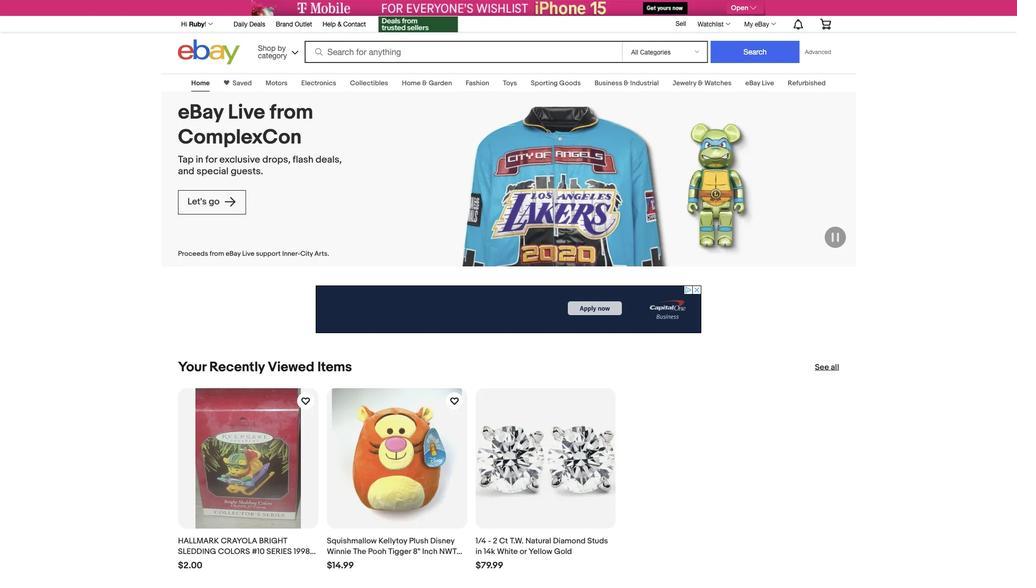 Task type: describe. For each thing, give the bounding box(es) containing it.
none submit inside the shop by category banner
[[711, 41, 800, 63]]

nwt
[[440, 547, 457, 556]]

squishmallow kellytoy plush disney winnie the pooh tigger 8" inch nwt new
[[327, 536, 457, 567]]

ebay live
[[746, 79, 774, 87]]

your recently viewed items
[[178, 359, 352, 375]]

and
[[178, 166, 194, 177]]

2 vertical spatial live
[[242, 250, 255, 258]]

support
[[256, 250, 281, 258]]

go
[[209, 196, 220, 208]]

$2.00 text field
[[178, 560, 203, 571]]

garden
[[429, 79, 452, 87]]

my ebay
[[745, 20, 770, 28]]

advertisement region inside ebay live from complexcon main content
[[316, 286, 702, 333]]

sporting goods
[[531, 79, 581, 87]]

winnie
[[327, 547, 351, 556]]

from inside ebay live from complexcon tap in for exclusive drops, flash deals, and special guests.
[[270, 100, 313, 125]]

home for home
[[191, 79, 210, 87]]

white
[[497, 547, 518, 556]]

watchlist
[[698, 20, 724, 28]]

sledding
[[178, 547, 216, 556]]

motors link
[[266, 79, 288, 87]]

contact
[[343, 20, 366, 28]]

inch
[[422, 547, 438, 556]]

ebay right watches
[[746, 79, 761, 87]]

daily deals
[[234, 20, 265, 28]]

advanced link
[[800, 41, 837, 63]]

help & contact link
[[323, 19, 366, 30]]

14k
[[484, 547, 495, 556]]

ebay live link
[[746, 79, 774, 87]]

my
[[745, 20, 753, 28]]

shop by category button
[[253, 39, 301, 62]]

christmas
[[178, 557, 222, 567]]

ebay live from complexcon tap in for exclusive drops, flash deals, and special guests.
[[178, 100, 342, 177]]

hallmark crayola bright sledding colors #10 series 1998 christmas ornaments
[[178, 536, 310, 567]]

deals,
[[316, 154, 342, 166]]

plush
[[409, 536, 429, 546]]

drops,
[[263, 154, 291, 166]]

all
[[831, 362, 839, 372]]

toys
[[503, 79, 517, 87]]

in inside 1/4 - 2 ct t.w. natural diamond studs in 14k white or yellow gold $79.99
[[476, 547, 482, 556]]

$14.99 text field
[[327, 560, 354, 571]]

ornaments
[[224, 557, 272, 567]]

open
[[731, 4, 749, 12]]

1/4
[[476, 536, 486, 546]]

your shopping cart image
[[820, 19, 832, 29]]

see all
[[815, 362, 839, 372]]

by
[[278, 43, 286, 52]]

inner-
[[282, 250, 300, 258]]

let's
[[188, 196, 207, 208]]

new
[[327, 557, 344, 567]]

disney
[[430, 536, 455, 546]]

toys link
[[503, 79, 517, 87]]

series
[[267, 547, 292, 556]]

8"
[[413, 547, 421, 556]]

motors
[[266, 79, 288, 87]]

& for jewelry
[[698, 79, 703, 87]]

jewelry
[[673, 79, 697, 87]]

help & contact
[[323, 20, 366, 28]]

$2.00
[[178, 560, 203, 571]]

business
[[595, 79, 623, 87]]

collectibles link
[[350, 79, 388, 87]]

& for home
[[422, 79, 427, 87]]

complexcon
[[178, 125, 302, 150]]

Search for anything text field
[[306, 42, 620, 62]]

in inside ebay live from complexcon tap in for exclusive drops, flash deals, and special guests.
[[196, 154, 203, 166]]

tap
[[178, 154, 194, 166]]

watchlist link
[[692, 17, 736, 30]]

fashion link
[[466, 79, 489, 87]]

category
[[258, 51, 287, 60]]

crayola
[[221, 536, 257, 546]]

1/4 - 2 ct t.w. natural diamond studs in 14k white or yellow gold $79.99
[[476, 536, 608, 571]]

industrial
[[631, 79, 659, 87]]

fashion
[[466, 79, 489, 87]]

viewed
[[268, 359, 314, 375]]

let's go
[[188, 196, 222, 208]]

see all link
[[815, 362, 839, 373]]

hi
[[181, 20, 187, 28]]



Task type: vqa. For each thing, say whether or not it's contained in the screenshot.
"Bose Bluetooth Speaker"
no



Task type: locate. For each thing, give the bounding box(es) containing it.
flash
[[293, 154, 314, 166]]

get the coupon image
[[379, 16, 458, 32]]

shop by category
[[258, 43, 287, 60]]

sporting
[[531, 79, 558, 87]]

from
[[270, 100, 313, 125], [210, 250, 224, 258]]

sell
[[676, 20, 686, 27]]

& for business
[[624, 79, 629, 87]]

ebay live from complexcon link
[[178, 100, 354, 150]]

ebay left support
[[226, 250, 241, 258]]

the
[[353, 547, 366, 556]]

in left for on the top left
[[196, 154, 203, 166]]

special
[[197, 166, 229, 177]]

brand
[[276, 20, 293, 28]]

tigger
[[388, 547, 411, 556]]

1 home from the left
[[191, 79, 210, 87]]

see
[[815, 362, 829, 372]]

& for help
[[338, 20, 342, 28]]

bright
[[259, 536, 287, 546]]

1 horizontal spatial in
[[476, 547, 482, 556]]

$79.99 text field
[[476, 560, 504, 571]]

$14.99
[[327, 560, 354, 571]]

saved link
[[230, 79, 252, 87]]

1 vertical spatial live
[[228, 100, 265, 125]]

live for ebay live
[[762, 79, 774, 87]]

proceeds
[[178, 250, 208, 258]]

let's go link
[[178, 190, 246, 215]]

account navigation
[[175, 13, 839, 34]]

& left garden
[[422, 79, 427, 87]]

& right business
[[624, 79, 629, 87]]

1 vertical spatial in
[[476, 547, 482, 556]]

0 horizontal spatial home
[[191, 79, 210, 87]]

outlet
[[295, 20, 312, 28]]

advanced
[[805, 48, 832, 55]]

live left refurbished
[[762, 79, 774, 87]]

home left garden
[[402, 79, 421, 87]]

yellow
[[529, 547, 553, 556]]

proceeds from ebay live support inner-city arts.
[[178, 250, 329, 258]]

colors
[[218, 547, 250, 556]]

sporting goods link
[[531, 79, 581, 87]]

for
[[206, 154, 217, 166]]

in
[[196, 154, 203, 166], [476, 547, 482, 556]]

jewelry & watches link
[[673, 79, 732, 87]]

$79.99
[[476, 560, 504, 571]]

2 home from the left
[[402, 79, 421, 87]]

0 vertical spatial in
[[196, 154, 203, 166]]

help
[[323, 20, 336, 28]]

brand outlet link
[[276, 19, 312, 30]]

shop by category banner
[[175, 13, 839, 67]]

shop
[[258, 43, 276, 52]]

ebay inside ebay live from complexcon tap in for exclusive drops, flash deals, and special guests.
[[178, 100, 224, 125]]

#10
[[252, 547, 265, 556]]

& inside account navigation
[[338, 20, 342, 28]]

!
[[205, 20, 206, 28]]

ebay up complexcon
[[178, 100, 224, 125]]

ebay
[[755, 20, 770, 28], [746, 79, 761, 87], [178, 100, 224, 125], [226, 250, 241, 258]]

from right "proceeds"
[[210, 250, 224, 258]]

home for home & garden
[[402, 79, 421, 87]]

0 vertical spatial advertisement region
[[252, 0, 766, 16]]

& right help
[[338, 20, 342, 28]]

daily
[[234, 20, 248, 28]]

2
[[493, 536, 498, 546]]

in left 14k
[[476, 547, 482, 556]]

business & industrial link
[[595, 79, 659, 87]]

None submit
[[711, 41, 800, 63]]

natural
[[526, 536, 551, 546]]

1998
[[294, 547, 310, 556]]

ruby
[[189, 20, 205, 28]]

refurbished
[[788, 79, 826, 87]]

exclusive
[[219, 154, 260, 166]]

open button
[[727, 2, 764, 14]]

my ebay link
[[739, 17, 781, 30]]

electronics link
[[301, 79, 336, 87]]

home & garden link
[[402, 79, 452, 87]]

t.w.
[[510, 536, 524, 546]]

ebay live from complexcon main content
[[0, 67, 1018, 572]]

pooh
[[368, 547, 387, 556]]

home & garden
[[402, 79, 452, 87]]

live
[[762, 79, 774, 87], [228, 100, 265, 125], [242, 250, 255, 258]]

studs
[[588, 536, 608, 546]]

advertisement region
[[252, 0, 766, 16], [316, 286, 702, 333]]

or
[[520, 547, 527, 556]]

live for ebay live from complexcon tap in for exclusive drops, flash deals, and special guests.
[[228, 100, 265, 125]]

guests.
[[231, 166, 263, 177]]

recently
[[209, 359, 265, 375]]

1 horizontal spatial from
[[270, 100, 313, 125]]

goods
[[560, 79, 581, 87]]

electronics
[[301, 79, 336, 87]]

0 horizontal spatial from
[[210, 250, 224, 258]]

brand outlet
[[276, 20, 312, 28]]

1 vertical spatial from
[[210, 250, 224, 258]]

hi ruby !
[[181, 20, 206, 28]]

live up complexcon
[[228, 100, 265, 125]]

ebay right the my
[[755, 20, 770, 28]]

1 horizontal spatial home
[[402, 79, 421, 87]]

ct
[[499, 536, 508, 546]]

gold
[[554, 547, 572, 556]]

ebay inside account navigation
[[755, 20, 770, 28]]

your
[[178, 359, 206, 375]]

saved
[[233, 79, 252, 87]]

city
[[300, 250, 313, 258]]

live inside ebay live from complexcon tap in for exclusive drops, flash deals, and special guests.
[[228, 100, 265, 125]]

items
[[318, 359, 352, 375]]

1 vertical spatial advertisement region
[[316, 286, 702, 333]]

refurbished link
[[788, 79, 826, 87]]

& right jewelry
[[698, 79, 703, 87]]

0 vertical spatial live
[[762, 79, 774, 87]]

kellytoy
[[379, 536, 407, 546]]

squishmallow
[[327, 536, 377, 546]]

home left saved link
[[191, 79, 210, 87]]

from down motors
[[270, 100, 313, 125]]

0 vertical spatial from
[[270, 100, 313, 125]]

jewelry & watches
[[673, 79, 732, 87]]

arts.
[[315, 250, 329, 258]]

live left support
[[242, 250, 255, 258]]

0 horizontal spatial in
[[196, 154, 203, 166]]



